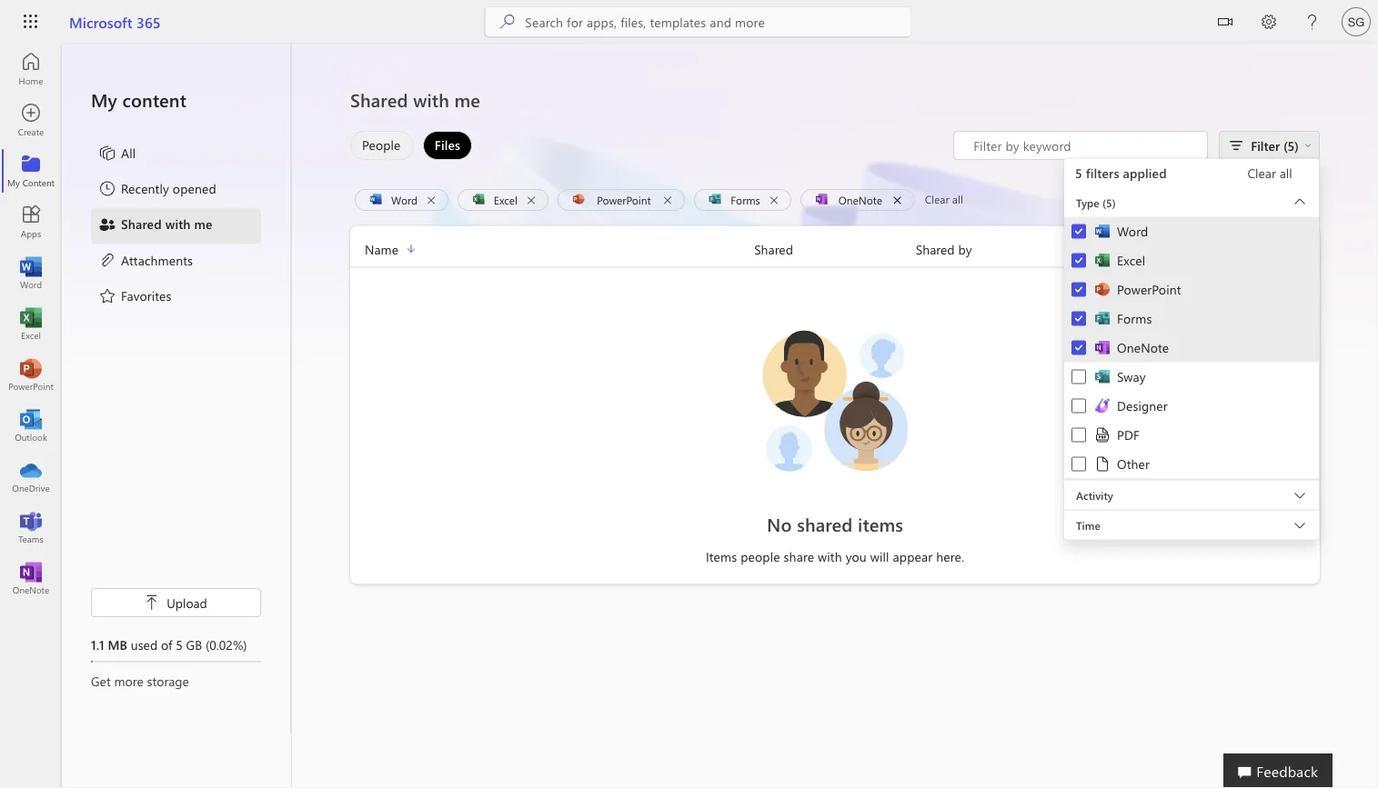 Task type: locate. For each thing, give the bounding box(es) containing it.
onenote image
[[22, 570, 40, 588]]

shared down forms button
[[755, 241, 793, 258]]

clear up shared by
[[925, 192, 950, 207]]

shared up people
[[350, 88, 408, 112]]

sg
[[1348, 15, 1365, 29]]

0 vertical spatial forms
[[731, 192, 760, 207]]

files tab
[[418, 131, 477, 160]]

shared with me
[[350, 88, 481, 112], [121, 216, 213, 233]]

1 vertical spatial with
[[165, 216, 191, 233]]

me down opened
[[194, 216, 213, 233]]

onenote inside checkbox item
[[1117, 339, 1170, 356]]

clear down filter
[[1248, 165, 1277, 182]]

will
[[871, 549, 890, 566]]

powerpoint inside "powerpoint" button
[[597, 192, 651, 207]]

onenote checkbox item
[[1065, 334, 1320, 363]]

share
[[784, 549, 815, 566]]

other checkbox item
[[1065, 449, 1320, 480]]

me
[[455, 88, 481, 112], [194, 216, 213, 233]]

clear
[[1248, 165, 1277, 182], [925, 192, 950, 207]]

0 vertical spatial clear all button
[[1227, 159, 1314, 188]]

1 horizontal spatial excel
[[1117, 252, 1146, 269]]

1 vertical spatial forms
[[1117, 310, 1153, 327]]

onenote up sway
[[1117, 339, 1170, 356]]

microsoft 365
[[69, 12, 161, 31]]

opened
[[173, 180, 216, 197]]

clear all down filter
[[1248, 165, 1293, 182]]

1 vertical spatial word
[[1117, 223, 1149, 240]]

 button
[[1204, 0, 1248, 47]]

storage
[[147, 673, 189, 690]]

1 horizontal spatial 5
[[1076, 165, 1083, 182]]

status
[[954, 131, 1209, 160]]

1 horizontal spatial shared with me
[[350, 88, 481, 112]]

word down the 5 filters applied
[[1117, 223, 1149, 240]]

powerpoint image
[[22, 366, 40, 384]]

onedrive image
[[22, 468, 40, 486]]

1 horizontal spatial menu
[[1065, 217, 1320, 480]]

people
[[362, 137, 401, 153]]

0 horizontal spatial clear all
[[925, 192, 963, 207]]

0 vertical spatial with
[[413, 88, 449, 112]]

navigation
[[0, 44, 62, 604]]

home image
[[22, 60, 40, 78]]

filter
[[1251, 137, 1280, 154]]

menu containing all
[[91, 137, 261, 315]]

1 vertical spatial powerpoint
[[1117, 281, 1182, 298]]

more
[[114, 673, 144, 690]]

shared
[[797, 512, 853, 536]]

me up files
[[455, 88, 481, 112]]

0 horizontal spatial with
[[165, 216, 191, 233]]

1 vertical spatial clear
[[925, 192, 950, 207]]

1 vertical spatial excel
[[1117, 252, 1146, 269]]

items people share with you will appear here.
[[706, 549, 965, 566]]

empty state icon image
[[753, 319, 917, 483]]

(5) left  at the right top
[[1284, 137, 1299, 154]]

1 horizontal spatial with
[[413, 88, 449, 112]]

1 vertical spatial 5
[[176, 637, 183, 653]]

word checkbox item
[[1065, 217, 1320, 246]]

0 vertical spatial powerpoint
[[597, 192, 651, 207]]

items people share with you will appear here. status
[[593, 548, 1078, 566]]

activity button
[[1065, 481, 1320, 510]]

1 horizontal spatial onenote
[[1117, 339, 1170, 356]]

my content image
[[22, 162, 40, 180]]

get more storage button
[[91, 672, 261, 691]]

excel down word checkbox item
[[1117, 252, 1146, 269]]

clear all button
[[1227, 159, 1314, 188], [920, 189, 969, 211]]

word button
[[355, 189, 449, 211]]

appear
[[893, 549, 933, 566]]

clear all button down filter
[[1227, 159, 1314, 188]]

onenote inside button
[[839, 192, 883, 207]]

2 vertical spatial with
[[818, 549, 842, 566]]

(5) for filter
[[1284, 137, 1299, 154]]

activity inside dropdown button
[[1077, 488, 1114, 503]]

0 horizontal spatial menu
[[91, 137, 261, 315]]

1 horizontal spatial clear
[[1248, 165, 1277, 182]]

1 horizontal spatial clear all
[[1248, 165, 1293, 182]]

2 horizontal spatial with
[[818, 549, 842, 566]]

shared with me up files
[[350, 88, 481, 112]]

forms
[[731, 192, 760, 207], [1117, 310, 1153, 327]]

time button
[[1065, 511, 1320, 540]]

clear all
[[1248, 165, 1293, 182], [925, 192, 963, 207]]

0 horizontal spatial me
[[194, 216, 213, 233]]

onenote button
[[801, 189, 915, 211]]

shared button
[[755, 239, 916, 260]]

forms checkbox item
[[1065, 304, 1320, 334]]

word up name on the top left
[[391, 192, 418, 207]]

activity
[[1078, 241, 1120, 258], [1077, 488, 1114, 503]]

no
[[767, 512, 792, 536]]

powerpoint button
[[558, 189, 685, 211]]

shared down recently
[[121, 216, 162, 233]]

1 horizontal spatial powerpoint
[[1117, 281, 1182, 298]]

0 horizontal spatial onenote
[[839, 192, 883, 207]]

0 horizontal spatial clear
[[925, 192, 950, 207]]

0 horizontal spatial forms
[[731, 192, 760, 207]]

(5)
[[1284, 137, 1299, 154], [1103, 195, 1116, 210]]

1 horizontal spatial forms
[[1117, 310, 1153, 327]]

shared with me inside shared with me element
[[121, 216, 213, 233]]

0 horizontal spatial powerpoint
[[597, 192, 651, 207]]

(5) inside type (5) dropdown button
[[1103, 195, 1116, 210]]

powerpoint up 'name' button
[[597, 192, 651, 207]]

shared by button
[[916, 239, 1078, 260]]

clear all button up shared by
[[920, 189, 969, 211]]

feedback button
[[1224, 754, 1333, 789]]

 upload
[[145, 595, 207, 612]]

0 horizontal spatial shared with me
[[121, 216, 213, 233]]

activity up time
[[1077, 488, 1114, 503]]

applied
[[1123, 165, 1167, 182]]

all
[[121, 144, 136, 161]]

None search field
[[485, 7, 911, 36]]


[[1305, 142, 1312, 149]]

powerpoint
[[597, 192, 651, 207], [1117, 281, 1182, 298]]

1 vertical spatial clear all button
[[920, 189, 969, 211]]

shared left the by
[[916, 241, 955, 258]]

5 left filters
[[1076, 165, 1083, 182]]

0 vertical spatial excel
[[494, 192, 518, 207]]

0 vertical spatial onenote
[[839, 192, 883, 207]]

0 horizontal spatial (5)
[[1103, 195, 1116, 210]]

(0.02%)
[[206, 637, 247, 653]]

word inside checkbox item
[[1117, 223, 1149, 240]]

1 horizontal spatial all
[[1280, 165, 1293, 182]]

people tab
[[346, 131, 418, 160]]

powerpoint inside powerpoint checkbox item
[[1117, 281, 1182, 298]]

5 filters applied
[[1076, 165, 1167, 182]]

5
[[1076, 165, 1083, 182], [176, 637, 183, 653]]

sway checkbox item
[[1065, 363, 1320, 392]]

1 vertical spatial me
[[194, 216, 213, 233]]

time
[[1077, 518, 1101, 533]]

people
[[741, 549, 780, 566]]

0 vertical spatial activity
[[1078, 241, 1120, 258]]

0 vertical spatial (5)
[[1284, 137, 1299, 154]]

favorites
[[121, 287, 172, 304]]

get more storage
[[91, 673, 189, 690]]

powerpoint down excel checkbox item
[[1117, 281, 1182, 298]]

excel up 'name' button
[[494, 192, 518, 207]]

onenote up the shared 'button' at the right
[[839, 192, 883, 207]]

1 vertical spatial activity
[[1077, 488, 1114, 503]]

1 vertical spatial onenote
[[1117, 339, 1170, 356]]

me inside my content left pane navigation navigation
[[194, 216, 213, 233]]

tab list
[[346, 131, 477, 160]]

activity down type (5)
[[1078, 241, 1120, 258]]

0 vertical spatial word
[[391, 192, 418, 207]]

0 horizontal spatial word
[[391, 192, 418, 207]]

(5) right the type at the top right
[[1103, 195, 1116, 210]]

excel checkbox item
[[1065, 246, 1320, 275]]

with up files
[[413, 88, 449, 112]]

menu
[[91, 137, 261, 315], [1065, 217, 1320, 480]]

1 vertical spatial clear all
[[925, 192, 963, 207]]

5 inside my content left pane navigation navigation
[[176, 637, 183, 653]]

Search box. Suggestions appear as you type. search field
[[525, 7, 911, 36]]

activity inside column header
[[1078, 241, 1120, 258]]

Filter by keyword text field
[[972, 137, 1199, 155]]

with left you
[[818, 549, 842, 566]]

all
[[1280, 165, 1293, 182], [953, 192, 963, 207]]

all down filter (5) 
[[1280, 165, 1293, 182]]

all up the by
[[953, 192, 963, 207]]

clear all up shared by
[[925, 192, 963, 207]]

forms button
[[694, 189, 792, 211]]

0 horizontal spatial excel
[[494, 192, 518, 207]]

365
[[137, 12, 161, 31]]

1 vertical spatial (5)
[[1103, 195, 1116, 210]]

0 vertical spatial me
[[455, 88, 481, 112]]

by
[[959, 241, 972, 258]]

teams image
[[22, 519, 40, 537]]

shared
[[350, 88, 408, 112], [121, 216, 162, 233], [755, 241, 793, 258], [916, 241, 955, 258]]

designer checkbox item
[[1065, 392, 1320, 421]]

1 horizontal spatial word
[[1117, 223, 1149, 240]]

5 right of
[[176, 637, 183, 653]]

word
[[391, 192, 418, 207], [1117, 223, 1149, 240]]

with down recently opened
[[165, 216, 191, 233]]

all for the leftmost clear all button
[[953, 192, 963, 207]]

1 vertical spatial shared with me
[[121, 216, 213, 233]]

onenote
[[839, 192, 883, 207], [1117, 339, 1170, 356]]

name button
[[350, 239, 755, 260]]

0 horizontal spatial 5
[[176, 637, 183, 653]]

excel
[[494, 192, 518, 207], [1117, 252, 1146, 269]]

0 vertical spatial clear all
[[1248, 165, 1293, 182]]

0 vertical spatial clear
[[1248, 165, 1277, 182]]

clear all for the leftmost clear all button
[[925, 192, 963, 207]]

1 horizontal spatial (5)
[[1284, 137, 1299, 154]]

0 horizontal spatial all
[[953, 192, 963, 207]]

shared with me down recently opened element at the top left of the page
[[121, 216, 213, 233]]

0 vertical spatial all
[[1280, 165, 1293, 182]]

1 vertical spatial all
[[953, 192, 963, 207]]

type (5) button
[[1065, 188, 1320, 217]]

row
[[350, 239, 1320, 268]]

my content left pane navigation navigation
[[62, 44, 291, 734]]

with
[[413, 88, 449, 112], [165, 216, 191, 233], [818, 549, 842, 566]]



Task type: describe. For each thing, give the bounding box(es) containing it.
filters
[[1086, 165, 1120, 182]]

menu containing word
[[1065, 217, 1320, 480]]

tab list containing people
[[346, 131, 477, 160]]

files
[[435, 137, 461, 153]]

with inside menu
[[165, 216, 191, 233]]

items
[[858, 512, 904, 536]]

sway
[[1117, 369, 1146, 385]]

get
[[91, 673, 111, 690]]

sg button
[[1335, 0, 1379, 44]]

word inside button
[[391, 192, 418, 207]]

clear for the leftmost clear all button
[[925, 192, 950, 207]]

excel button
[[458, 189, 549, 211]]

forms inside forms button
[[731, 192, 760, 207]]

with inside status
[[818, 549, 842, 566]]

gb
[[186, 637, 202, 653]]

items
[[706, 549, 737, 566]]

type
[[1077, 195, 1100, 210]]

shared by
[[916, 241, 972, 258]]

upload
[[167, 595, 207, 612]]

0 horizontal spatial clear all button
[[920, 189, 969, 211]]

microsoft
[[69, 12, 133, 31]]

content
[[122, 88, 187, 112]]

shared with me element
[[98, 215, 213, 237]]

1.1 mb used of 5 gb (0.02%)
[[91, 637, 247, 653]]

excel image
[[22, 315, 40, 333]]

all for clear all button to the right
[[1280, 165, 1293, 182]]

here.
[[937, 549, 965, 566]]

used
[[131, 637, 158, 653]]

none search field inside microsoft 365 banner
[[485, 7, 911, 36]]

favorites element
[[98, 287, 172, 308]]

no shared items status
[[593, 512, 1078, 537]]

forms inside forms checkbox item
[[1117, 310, 1153, 327]]

feedback
[[1257, 762, 1319, 781]]

create image
[[22, 111, 40, 129]]

excel inside button
[[494, 192, 518, 207]]

filter (5) 
[[1251, 137, 1312, 154]]

activity for activity, column 4 of 4 column header
[[1078, 241, 1120, 258]]

attachments element
[[98, 251, 193, 273]]

excel inside checkbox item
[[1117, 252, 1146, 269]]

recently opened element
[[98, 179, 216, 201]]

menu inside my content left pane navigation navigation
[[91, 137, 261, 315]]

pdf
[[1117, 427, 1140, 444]]

row containing name
[[350, 239, 1320, 268]]

my
[[91, 88, 117, 112]]

all element
[[98, 144, 136, 165]]

microsoft 365 banner
[[0, 0, 1379, 47]]

clear for clear all button to the right
[[1248, 165, 1277, 182]]

shared inside 'button'
[[755, 241, 793, 258]]

you
[[846, 549, 867, 566]]


[[1218, 15, 1233, 29]]

name
[[365, 241, 399, 258]]

of
[[161, 637, 172, 653]]

powerpoint checkbox item
[[1065, 275, 1320, 304]]

designer
[[1117, 398, 1168, 415]]

activity, column 4 of 4 column header
[[1078, 239, 1320, 260]]

mb
[[108, 637, 127, 653]]


[[145, 596, 159, 611]]

1 horizontal spatial me
[[455, 88, 481, 112]]

outlook image
[[22, 417, 40, 435]]

recently
[[121, 180, 169, 197]]

shared inside my content left pane navigation navigation
[[121, 216, 162, 233]]

shared inside button
[[916, 241, 955, 258]]

no shared items
[[767, 512, 904, 536]]

1 horizontal spatial clear all button
[[1227, 159, 1314, 188]]

activity for activity dropdown button
[[1077, 488, 1114, 503]]

type (5)
[[1077, 195, 1116, 210]]

pdf checkbox item
[[1065, 420, 1320, 450]]

word image
[[22, 264, 40, 282]]

attachments
[[121, 251, 193, 268]]

apps image
[[22, 213, 40, 231]]

(5) for type
[[1103, 195, 1116, 210]]

recently opened
[[121, 180, 216, 197]]

my content
[[91, 88, 187, 112]]

clear all for clear all button to the right
[[1248, 165, 1293, 182]]

0 vertical spatial shared with me
[[350, 88, 481, 112]]

0 vertical spatial 5
[[1076, 165, 1083, 182]]

1.1
[[91, 637, 104, 653]]

other
[[1117, 456, 1150, 473]]



Task type: vqa. For each thing, say whether or not it's contained in the screenshot.
tab list containing People
yes



